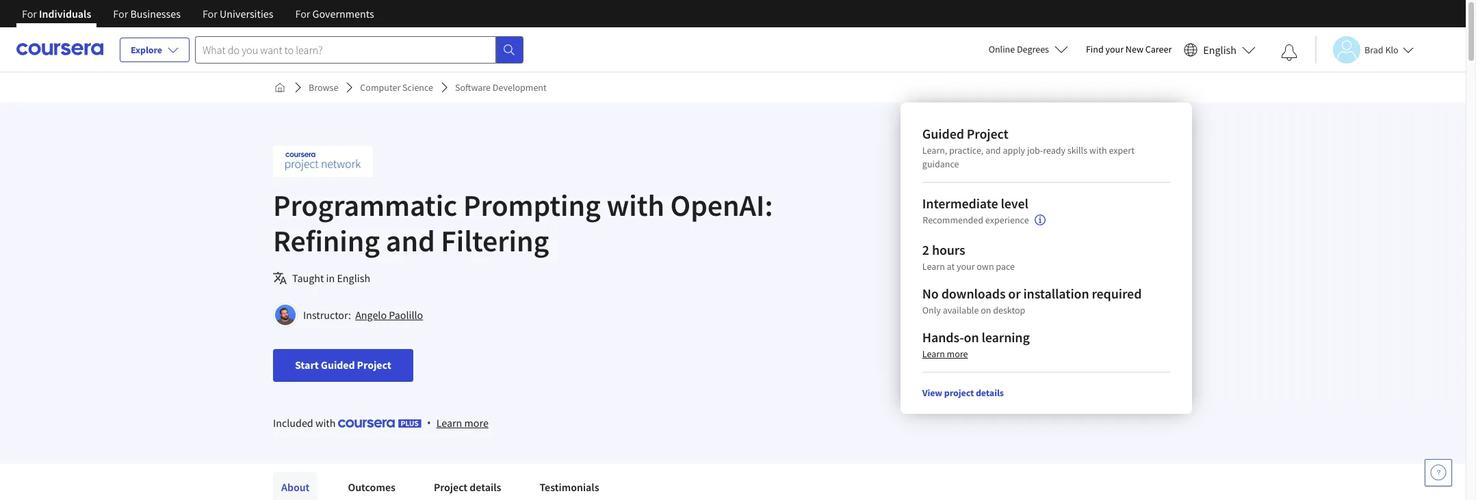 Task type: vqa. For each thing, say whether or not it's contained in the screenshot.
instructor: angelo paolillo on the bottom of page
yes



Task type: locate. For each thing, give the bounding box(es) containing it.
view project details
[[923, 387, 1004, 400]]

1 horizontal spatial on
[[981, 305, 992, 317]]

in
[[326, 272, 335, 285]]

hours
[[932, 242, 966, 259]]

1 horizontal spatial more
[[947, 348, 968, 361]]

1 vertical spatial project
[[357, 359, 391, 372]]

with inside guided project learn, practice, and apply job-ready skills with expert guidance
[[1090, 144, 1107, 157]]

1 horizontal spatial english
[[1203, 43, 1237, 56]]

universities
[[220, 7, 273, 21]]

1 vertical spatial and
[[386, 222, 435, 260]]

guided up learn,
[[923, 125, 964, 142]]

0 vertical spatial learn more link
[[923, 348, 968, 361]]

learn more link down hands-
[[923, 348, 968, 361]]

1 vertical spatial english
[[337, 272, 370, 285]]

practice,
[[950, 144, 984, 157]]

software development link
[[450, 75, 552, 100]]

english
[[1203, 43, 1237, 56], [337, 272, 370, 285]]

for for governments
[[295, 7, 310, 21]]

downloads
[[942, 285, 1006, 302]]

individuals
[[39, 7, 91, 21]]

0 horizontal spatial your
[[957, 261, 975, 273]]

None search field
[[195, 36, 524, 63]]

home image
[[274, 82, 285, 93]]

1 vertical spatial more
[[464, 417, 489, 430]]

0 horizontal spatial with
[[315, 417, 336, 430]]

1 vertical spatial learn
[[923, 348, 945, 361]]

0 vertical spatial and
[[986, 144, 1001, 157]]

taught
[[292, 272, 324, 285]]

english button
[[1179, 27, 1261, 72]]

4 for from the left
[[295, 7, 310, 21]]

information about difficulty level pre-requisites. image
[[1034, 215, 1045, 226]]

0 horizontal spatial details
[[470, 481, 501, 495]]

outcomes link
[[340, 473, 404, 501]]

learn down hands-
[[923, 348, 945, 361]]

prompting
[[463, 187, 601, 224]]

outcomes
[[348, 481, 395, 495]]

english inside button
[[1203, 43, 1237, 56]]

browse
[[309, 81, 338, 94]]

project down angelo
[[357, 359, 391, 372]]

brad klo button
[[1315, 36, 1414, 63]]

coursera project network image
[[273, 146, 373, 177]]

more inside the • learn more
[[464, 417, 489, 430]]

on down "downloads"
[[981, 305, 992, 317]]

for for individuals
[[22, 7, 37, 21]]

2 vertical spatial learn
[[436, 417, 462, 430]]

project
[[967, 125, 1009, 142], [357, 359, 391, 372], [434, 481, 467, 495]]

degrees
[[1017, 43, 1049, 55]]

for for universities
[[203, 7, 218, 21]]

on
[[981, 305, 992, 317], [964, 329, 979, 346]]

no
[[923, 285, 939, 302]]

your right at
[[957, 261, 975, 273]]

instructor: angelo paolillo
[[303, 309, 423, 322]]

learn inside 2 hours learn at your own pace
[[923, 261, 945, 273]]

coursera plus image
[[338, 420, 421, 428]]

0 vertical spatial english
[[1203, 43, 1237, 56]]

for left the businesses
[[113, 7, 128, 21]]

1 vertical spatial guided
[[321, 359, 355, 372]]

learn
[[923, 261, 945, 273], [923, 348, 945, 361], [436, 417, 462, 430]]

learn,
[[923, 144, 948, 157]]

businesses
[[130, 7, 181, 21]]

0 vertical spatial your
[[1106, 43, 1124, 55]]

development
[[493, 81, 547, 94]]

about
[[281, 481, 310, 495]]

project down the • learn more
[[434, 481, 467, 495]]

learn right •
[[436, 417, 462, 430]]

0 horizontal spatial learn more link
[[436, 415, 489, 432]]

english right career
[[1203, 43, 1237, 56]]

for left governments at the left
[[295, 7, 310, 21]]

expert
[[1109, 144, 1135, 157]]

more right •
[[464, 417, 489, 430]]

or
[[1009, 285, 1021, 302]]

0 horizontal spatial english
[[337, 272, 370, 285]]

only
[[923, 305, 941, 317]]

2
[[923, 242, 930, 259]]

0 horizontal spatial more
[[464, 417, 489, 430]]

1 vertical spatial on
[[964, 329, 979, 346]]

with inside programmatic prompting with openai: refining and filtering
[[607, 187, 664, 224]]

1 horizontal spatial and
[[986, 144, 1001, 157]]

0 horizontal spatial and
[[386, 222, 435, 260]]

2 hours learn at your own pace
[[923, 242, 1015, 273]]

1 for from the left
[[22, 7, 37, 21]]

more
[[947, 348, 968, 361], [464, 417, 489, 430]]

1 horizontal spatial your
[[1106, 43, 1124, 55]]

guided project learn, practice, and apply job-ready skills with expert guidance
[[923, 125, 1135, 170]]

3 for from the left
[[203, 7, 218, 21]]

1 horizontal spatial learn more link
[[923, 348, 968, 361]]

for left universities
[[203, 7, 218, 21]]

0 vertical spatial guided
[[923, 125, 964, 142]]

on inside no downloads or installation required only available on desktop
[[981, 305, 992, 317]]

angelo paolillo link
[[355, 309, 423, 322]]

view project details link
[[923, 387, 1004, 400]]

for
[[22, 7, 37, 21], [113, 7, 128, 21], [203, 7, 218, 21], [295, 7, 310, 21]]

0 horizontal spatial on
[[964, 329, 979, 346]]

0 vertical spatial more
[[947, 348, 968, 361]]

for individuals
[[22, 7, 91, 21]]

0 horizontal spatial project
[[357, 359, 391, 372]]

with
[[1090, 144, 1107, 157], [607, 187, 664, 224], [315, 417, 336, 430]]

project up the practice, on the top of page
[[967, 125, 1009, 142]]

governments
[[312, 7, 374, 21]]

1 horizontal spatial with
[[607, 187, 664, 224]]

coursera image
[[16, 38, 103, 60]]

details
[[976, 387, 1004, 400], [470, 481, 501, 495]]

2 vertical spatial project
[[434, 481, 467, 495]]

online
[[989, 43, 1015, 55]]

1 vertical spatial with
[[607, 187, 664, 224]]

learn left at
[[923, 261, 945, 273]]

start guided project
[[295, 359, 391, 372]]

2 horizontal spatial project
[[967, 125, 1009, 142]]

1 horizontal spatial details
[[976, 387, 1004, 400]]

for left the individuals
[[22, 7, 37, 21]]

learn more link right •
[[436, 415, 489, 432]]

apply
[[1003, 144, 1026, 157]]

learn more link
[[923, 348, 968, 361], [436, 415, 489, 432]]

1 vertical spatial your
[[957, 261, 975, 273]]

learn more link for learn
[[436, 415, 489, 432]]

taught in english
[[292, 272, 370, 285]]

new
[[1126, 43, 1144, 55]]

1 vertical spatial details
[[470, 481, 501, 495]]

on down available
[[964, 329, 979, 346]]

project details link
[[426, 473, 509, 501]]

0 vertical spatial learn
[[923, 261, 945, 273]]

included
[[273, 417, 313, 430]]

1 horizontal spatial project
[[434, 481, 467, 495]]

0 vertical spatial project
[[967, 125, 1009, 142]]

learn more link for on
[[923, 348, 968, 361]]

job-
[[1027, 144, 1043, 157]]

0 vertical spatial on
[[981, 305, 992, 317]]

1 vertical spatial learn more link
[[436, 415, 489, 432]]

2 for from the left
[[113, 7, 128, 21]]

english right in
[[337, 272, 370, 285]]

guided right start
[[321, 359, 355, 372]]

for businesses
[[113, 7, 181, 21]]

your inside 2 hours learn at your own pace
[[957, 261, 975, 273]]

computer
[[360, 81, 401, 94]]

level
[[1001, 195, 1029, 212]]

your right find
[[1106, 43, 1124, 55]]

0 vertical spatial details
[[976, 387, 1004, 400]]

2 vertical spatial with
[[315, 417, 336, 430]]

0 vertical spatial with
[[1090, 144, 1107, 157]]

2 horizontal spatial with
[[1090, 144, 1107, 157]]

1 horizontal spatial guided
[[923, 125, 964, 142]]

included with
[[273, 417, 338, 430]]

brad klo
[[1365, 43, 1399, 56]]

your
[[1106, 43, 1124, 55], [957, 261, 975, 273]]

recommended experience
[[923, 214, 1029, 227]]

guided
[[923, 125, 964, 142], [321, 359, 355, 372]]

more down hands-
[[947, 348, 968, 361]]

0 horizontal spatial guided
[[321, 359, 355, 372]]

project inside button
[[357, 359, 391, 372]]



Task type: describe. For each thing, give the bounding box(es) containing it.
explore button
[[120, 38, 190, 62]]

science
[[402, 81, 433, 94]]

about link
[[273, 473, 318, 501]]

pace
[[996, 261, 1015, 273]]

start
[[295, 359, 319, 372]]

experience
[[985, 214, 1029, 227]]

computer science
[[360, 81, 433, 94]]

filtering
[[441, 222, 549, 260]]

no downloads or installation required only available on desktop
[[923, 285, 1142, 317]]

available
[[943, 305, 979, 317]]

and inside programmatic prompting with openai: refining and filtering
[[386, 222, 435, 260]]

guided inside start guided project button
[[321, 359, 355, 372]]

learning
[[982, 329, 1030, 346]]

project details
[[434, 481, 501, 495]]

at
[[947, 261, 955, 273]]

angelo
[[355, 309, 387, 322]]

openai:
[[670, 187, 773, 224]]

software development
[[455, 81, 547, 94]]

brad
[[1365, 43, 1383, 56]]

testimonials link
[[531, 473, 607, 501]]

instructor:
[[303, 309, 351, 322]]

hands-
[[923, 329, 964, 346]]

for universities
[[203, 7, 273, 21]]

more inside "hands-on learning learn more"
[[947, 348, 968, 361]]

desktop
[[993, 305, 1026, 317]]

for governments
[[295, 7, 374, 21]]

your inside 'find your new career' link
[[1106, 43, 1124, 55]]

required
[[1092, 285, 1142, 302]]

angelo paolillo image
[[275, 305, 296, 326]]

•
[[427, 416, 431, 431]]

What do you want to learn? text field
[[195, 36, 496, 63]]

klo
[[1385, 43, 1399, 56]]

guided inside guided project learn, practice, and apply job-ready skills with expert guidance
[[923, 125, 964, 142]]

find your new career
[[1086, 43, 1172, 55]]

software
[[455, 81, 491, 94]]

career
[[1145, 43, 1172, 55]]

guidance
[[923, 158, 959, 170]]

ready
[[1043, 144, 1066, 157]]

view
[[923, 387, 943, 400]]

learn inside the • learn more
[[436, 417, 462, 430]]

online degrees
[[989, 43, 1049, 55]]

hands-on learning learn more
[[923, 329, 1030, 361]]

skills
[[1068, 144, 1088, 157]]

and inside guided project learn, practice, and apply job-ready skills with expert guidance
[[986, 144, 1001, 157]]

banner navigation
[[11, 0, 385, 38]]

online degrees button
[[978, 34, 1079, 64]]

installation
[[1024, 285, 1089, 302]]

own
[[977, 261, 994, 273]]

start guided project button
[[273, 350, 413, 383]]

help center image
[[1430, 465, 1447, 482]]

on inside "hands-on learning learn more"
[[964, 329, 979, 346]]

recommended
[[923, 214, 983, 227]]

programmatic
[[273, 187, 457, 224]]

browse link
[[303, 75, 344, 100]]

find your new career link
[[1079, 41, 1179, 58]]

project inside guided project learn, practice, and apply job-ready skills with expert guidance
[[967, 125, 1009, 142]]

learn inside "hands-on learning learn more"
[[923, 348, 945, 361]]

for for businesses
[[113, 7, 128, 21]]

explore
[[131, 44, 162, 56]]

find
[[1086, 43, 1104, 55]]

intermediate
[[923, 195, 998, 212]]

testimonials
[[540, 481, 599, 495]]

paolillo
[[389, 309, 423, 322]]

project
[[945, 387, 974, 400]]

refining
[[273, 222, 380, 260]]

intermediate level
[[923, 195, 1029, 212]]

• learn more
[[427, 416, 489, 431]]

programmatic prompting with openai: refining and filtering
[[273, 187, 773, 260]]

computer science link
[[355, 75, 439, 100]]

show notifications image
[[1281, 44, 1298, 61]]



